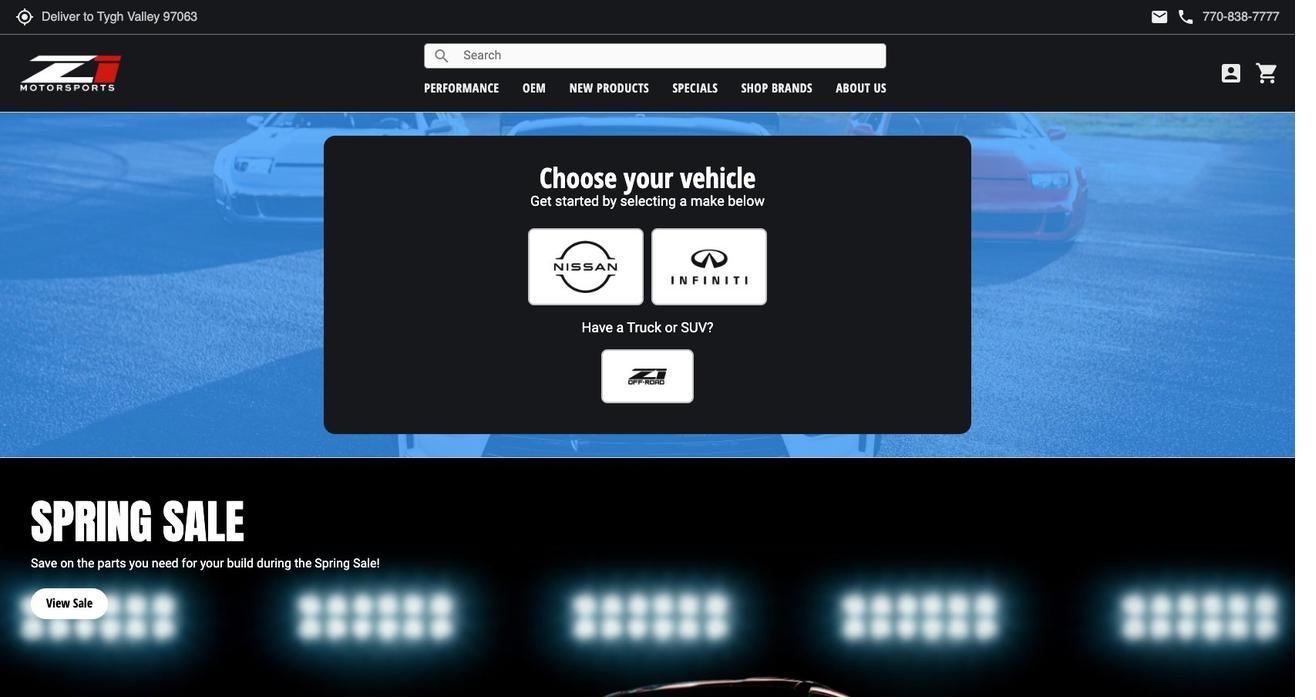 Task type: locate. For each thing, give the bounding box(es) containing it.
spring sale save on the parts you need for your build during the spring sale! image
[[0, 458, 1296, 697]]

Search search field
[[451, 44, 886, 68]]



Task type: vqa. For each thing, say whether or not it's contained in the screenshot.
Z1 MOTORSPORTS LOGO
yes



Task type: describe. For each thing, give the bounding box(es) containing it.
z1 motorsports logo image
[[19, 54, 123, 93]]



